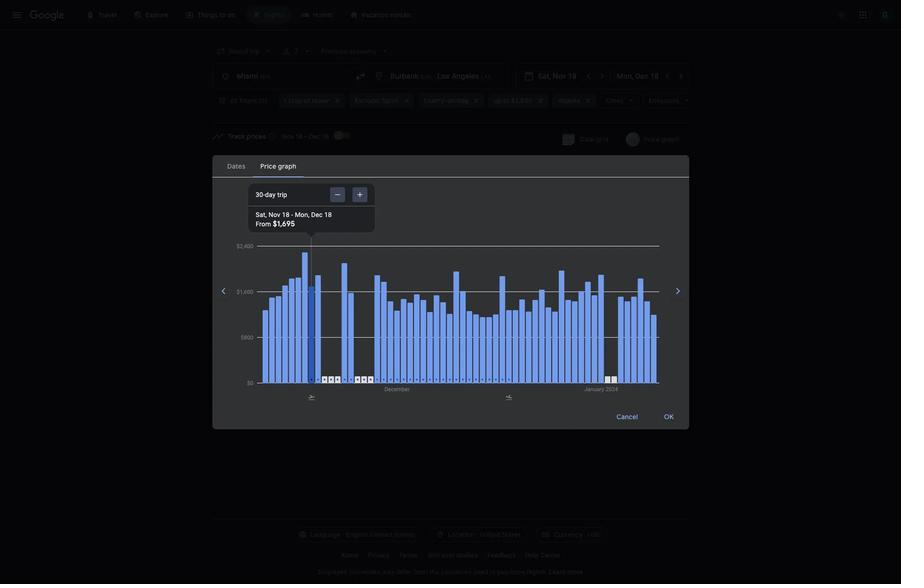 Task type: vqa. For each thing, say whether or not it's contained in the screenshot.
ADULTS.
yes



Task type: describe. For each thing, give the bounding box(es) containing it.
- inside sat, nov 18 - mon, dec 18 from $1,695
[[291, 211, 293, 218]]

times
[[606, 96, 624, 105]]

+11% emissions button
[[517, 269, 570, 289]]

delta inside 7:50 am – 10:45 am delta
[[256, 246, 269, 252]]

9:33 pm
[[289, 269, 316, 279]]

7:50 am
[[256, 234, 284, 244]]

track prices
[[228, 132, 266, 141]]

· los angeles
[[432, 72, 479, 81]]

lax
[[409, 246, 419, 252]]

1 round from the top
[[626, 246, 642, 253]]

2 fees from the left
[[408, 177, 420, 183]]

burbank
[[391, 72, 419, 81]]

1 horizontal spatial more
[[568, 569, 583, 576]]

Arrival time: 9:33 PM. text field
[[289, 269, 316, 279]]

-22% emissions button
[[517, 234, 572, 255]]

Departure text field
[[539, 64, 581, 89]]

1 for 1 more flight
[[256, 306, 258, 314]]

terms
[[399, 552, 418, 559]]

6:14 pm – 12:39 am + 1
[[256, 199, 325, 209]]

flight
[[278, 306, 295, 314]]

mon,
[[295, 211, 310, 218]]

charges
[[364, 177, 384, 183]]

ok
[[665, 413, 675, 421]]

join user studies link
[[423, 548, 483, 563]]

30-day trip
[[256, 191, 288, 198]]

from
[[414, 569, 428, 576]]

22%
[[522, 246, 533, 253]]

2 inside departing flights main content
[[316, 177, 319, 183]]

up to $2,500 button
[[489, 93, 549, 108]]

or
[[304, 96, 310, 105]]

more inside departing flights main content
[[260, 306, 276, 314]]

1 vertical spatial emissions
[[536, 281, 563, 287]]

sat,
[[256, 211, 267, 218]]

about link
[[336, 548, 363, 563]]

by:
[[665, 175, 675, 184]]

emissions button
[[644, 93, 696, 108]]

learn more about tracked prices image
[[268, 132, 277, 141]]

+11% emissions
[[520, 281, 563, 287]]

scroll backward image
[[212, 280, 235, 302]]

min
[[474, 281, 484, 287]]

bag inside popup button
[[457, 96, 469, 105]]

2 inside popup button
[[295, 48, 299, 55]]

apply.
[[434, 177, 449, 183]]

emissions
[[649, 96, 680, 105]]

grid
[[596, 135, 609, 144]]

sort by:
[[651, 175, 675, 184]]

scroll forward image
[[667, 280, 690, 302]]

optional
[[340, 177, 362, 183]]

all filters (5)
[[230, 96, 267, 105]]

mia
[[394, 246, 405, 252]]

Return text field
[[617, 64, 660, 89]]

united
[[480, 531, 501, 539]]

up to $2,500
[[494, 96, 533, 105]]

layover (1 of 1) is a 3 hr 17 min layover at hartsfield-jackson atlanta international airport in atlanta. element
[[455, 280, 515, 288]]

departing
[[212, 162, 256, 174]]

departing flights
[[212, 162, 285, 174]]

user
[[442, 552, 455, 559]]

privacy link
[[363, 548, 394, 563]]

1 stop flight. element
[[455, 269, 475, 280]]

1 fees from the left
[[294, 177, 305, 183]]

– left the 9:33 pm
[[283, 269, 287, 279]]

(united
[[370, 531, 393, 539]]

0 vertical spatial +
[[289, 177, 293, 183]]

required
[[251, 177, 272, 183]]

1 vertical spatial may
[[382, 569, 395, 576]]

exclude: spirit
[[355, 96, 399, 105]]

- inside popup button
[[521, 246, 522, 253]]

english
[[346, 531, 368, 539]]

up
[[494, 96, 502, 105]]

cancel button
[[606, 406, 650, 428]]

flights
[[258, 162, 285, 174]]

2 currencies from the left
[[441, 569, 472, 576]]

feedback link
[[483, 548, 521, 563]]

united states
[[480, 531, 522, 539]]

– 9:33 pm
[[281, 269, 316, 279]]

purchase
[[498, 569, 525, 576]]

states)
[[394, 531, 416, 539]]

learn more link
[[549, 569, 583, 576]]

total duration 10 hr 12 min. element
[[394, 269, 455, 280]]

for
[[307, 177, 314, 183]]

10:45 am
[[292, 234, 323, 244]]

1 for 1 stop or fewer
[[284, 96, 287, 105]]

filters
[[239, 96, 257, 105]]

differ
[[396, 569, 412, 576]]

leaves miami international airport at 7:50 am on saturday, november 18 and arrives at los angeles international airport at 10:45 am on saturday, november 18. element
[[256, 234, 323, 244]]

Departure time: 7:50 AM. text field
[[256, 234, 284, 244]]

all
[[230, 96, 238, 105]]

leaves miami international airport at 6:14 pm on saturday, november 18 and arrives at los angeles international airport at 12:39 am on sunday, november 19. element
[[256, 199, 325, 209]]

-22% emissions
[[521, 246, 561, 253]]

$1,695
[[273, 219, 295, 229]]

times button
[[600, 93, 640, 108]]

spirit
[[382, 96, 399, 105]]

atlanta button
[[553, 93, 597, 108]]

1 vertical spatial to
[[490, 569, 496, 576]]

1 carry-on bag button
[[418, 93, 485, 108]]

0 vertical spatial emissions
[[535, 246, 561, 253]]

language
[[311, 531, 341, 539]]

join user studies
[[427, 552, 478, 559]]

1 stop or fewer button
[[279, 93, 346, 108]]

include
[[230, 177, 249, 183]]

center
[[541, 552, 561, 559]]

atlanta
[[559, 96, 581, 105]]

help center
[[526, 552, 561, 559]]

bag fees button
[[397, 177, 420, 183]]

18 right "dec"
[[325, 211, 332, 218]]

prices
[[212, 177, 229, 183]]

2 button
[[278, 43, 315, 60]]



Task type: locate. For each thing, give the bounding box(es) containing it.
– for 7:50 am
[[285, 234, 290, 244]]

delta down 7:50 am on the left top
[[256, 246, 269, 252]]

location
[[448, 531, 475, 539]]

mia – lax
[[394, 246, 419, 252]]

0 horizontal spatial currencies
[[349, 569, 380, 576]]

0 horizontal spatial 2
[[295, 48, 299, 55]]

1 vertical spatial -
[[521, 246, 522, 253]]

1 carry-on bag
[[424, 96, 469, 105]]

nov down 6:14 pm
[[269, 211, 281, 218]]

passenger assistance button
[[451, 177, 508, 183]]

all filters (5) button
[[212, 93, 275, 108]]

1 horizontal spatial bag
[[457, 96, 469, 105]]

learn
[[549, 569, 566, 576]]

stop inside popup button
[[288, 96, 302, 105]]

1 stop 3 hr 17 min
[[455, 269, 484, 287]]

swap origin and destination. image
[[355, 71, 366, 82]]

2 round from the top
[[626, 281, 642, 288]]

Departure time: 6:14 PM. text field
[[256, 199, 282, 209]]

2 delta from the top
[[256, 246, 269, 252]]

0 vertical spatial stop
[[288, 96, 302, 105]]

18 right 18 – dec
[[323, 132, 330, 141]]

1 horizontal spatial stop
[[459, 269, 475, 279]]

3
[[455, 281, 458, 287]]

may left apply.
[[421, 177, 432, 183]]

0 vertical spatial -
[[291, 211, 293, 218]]

1 horizontal spatial currencies
[[441, 569, 472, 576]]

terms link
[[394, 548, 423, 563]]

trip
[[278, 191, 288, 198], [643, 246, 652, 253], [643, 281, 652, 288]]

currencies down "join user studies" link
[[441, 569, 472, 576]]

may left 'differ'
[[382, 569, 395, 576]]

0 vertical spatial round
[[626, 246, 642, 253]]

– up the total duration 10 hr 12 min. element
[[405, 246, 409, 252]]

2
[[295, 48, 299, 55], [316, 177, 319, 183]]

adults.
[[321, 177, 339, 183]]

0 vertical spatial 2
[[295, 48, 299, 55]]

0 vertical spatial delta
[[256, 211, 269, 217]]

17
[[466, 281, 473, 287]]

2 vertical spatial trip
[[643, 281, 652, 288]]

1 horizontal spatial +
[[320, 199, 323, 205]]

1 left carry-
[[424, 96, 427, 105]]

·
[[434, 72, 436, 81]]

0 horizontal spatial to
[[490, 569, 496, 576]]

– inside 7:50 am – 10:45 am delta
[[285, 234, 290, 244]]

round inside $2,135 round trip
[[626, 281, 642, 288]]

los
[[438, 72, 450, 81]]

1 vertical spatial trip
[[643, 246, 652, 253]]

may inside departing flights main content
[[421, 177, 432, 183]]

help
[[526, 552, 540, 559]]

- left mon,
[[291, 211, 293, 218]]

to right used
[[490, 569, 496, 576]]

18 up $1,695
[[282, 211, 290, 218]]

taxes
[[274, 177, 288, 183]]

18
[[323, 132, 330, 141], [282, 211, 290, 218], [325, 211, 332, 218]]

1 inside popup button
[[284, 96, 287, 105]]

about
[[341, 552, 359, 559]]

Arrival time: 10:45 AM. text field
[[292, 234, 323, 244]]

round down $2,135
[[626, 281, 642, 288]]

emissions right +11%
[[536, 281, 563, 287]]

1 more flight
[[256, 306, 295, 314]]

and
[[386, 177, 396, 183]]

round up $2,135
[[626, 246, 642, 253]]

1 horizontal spatial fees
[[408, 177, 420, 183]]

nov 18 – dec 18
[[282, 132, 330, 141]]

1 inside 6:14 pm – 12:39 am + 1
[[323, 199, 325, 205]]

2135 US dollars text field
[[630, 269, 652, 279]]

leaves miami international airport at 2:21 pm on saturday, november 18 and arrives at los angeles international airport at 9:33 pm on saturday, november 18. element
[[256, 269, 316, 279]]

30-
[[256, 191, 265, 198]]

carry-
[[428, 96, 448, 105]]

delta up from
[[256, 211, 269, 217]]

12:39 am
[[290, 199, 320, 209]]

1 vertical spatial +
[[320, 199, 323, 205]]

states
[[502, 531, 522, 539]]

None search field
[[212, 43, 696, 124]]

currencies
[[349, 569, 380, 576], [441, 569, 472, 576]]

1 vertical spatial more
[[568, 569, 583, 576]]

price
[[645, 135, 661, 144]]

trip up $2,135
[[643, 246, 652, 253]]

0 vertical spatial bag
[[457, 96, 469, 105]]

none search field containing burbank
[[212, 43, 696, 124]]

1 vertical spatial 2
[[316, 177, 319, 183]]

stop for 3
[[459, 269, 475, 279]]

1 horizontal spatial nov
[[282, 132, 295, 141]]

prices include required taxes + fees for 2 adults. optional charges and bag fees may apply. passenger assistance
[[212, 177, 508, 183]]

0 vertical spatial more
[[260, 306, 276, 314]]

trip right day
[[278, 191, 288, 198]]

1 stop or fewer
[[284, 96, 330, 105]]

0 vertical spatial may
[[421, 177, 432, 183]]

find the best price region
[[212, 131, 690, 155]]

day
[[265, 191, 276, 198]]

on
[[448, 96, 456, 105]]

1 horizontal spatial 2
[[316, 177, 319, 183]]

1 inside 1 stop 3 hr 17 min
[[455, 269, 458, 279]]

fees right and
[[408, 177, 420, 183]]

1 vertical spatial bag
[[397, 177, 407, 183]]

+ inside 6:14 pm – 12:39 am + 1
[[320, 199, 323, 205]]

18 for nov
[[282, 211, 290, 218]]

0 horizontal spatial fees
[[294, 177, 305, 183]]

nov inside sat, nov 18 - mon, dec 18 from $1,695
[[269, 211, 281, 218]]

price graph button
[[621, 131, 688, 148]]

+
[[289, 177, 293, 183], [320, 199, 323, 205]]

to inside popup button
[[504, 96, 510, 105]]

fees left "for"
[[294, 177, 305, 183]]

assistance
[[480, 177, 508, 183]]

+ up "dec"
[[320, 199, 323, 205]]

round
[[626, 246, 642, 253], [626, 281, 642, 288]]

1 currencies from the left
[[349, 569, 380, 576]]

stop up 17
[[459, 269, 475, 279]]

graph
[[662, 135, 680, 144]]

nov inside find the best price region
[[282, 132, 295, 141]]

flights.
[[527, 569, 548, 576]]

trip down $2,135
[[643, 281, 652, 288]]

departing flights main content
[[212, 131, 690, 331]]

0 horizontal spatial -
[[291, 211, 293, 218]]

stop inside 1 stop 3 hr 17 min
[[459, 269, 475, 279]]

more
[[260, 306, 276, 314], [568, 569, 583, 576]]

0 vertical spatial trip
[[278, 191, 288, 198]]

bag right and
[[397, 177, 407, 183]]

bag right on
[[457, 96, 469, 105]]

to right up
[[504, 96, 510, 105]]

18 inside find the best price region
[[323, 132, 330, 141]]

emissions right 22%
[[535, 246, 561, 253]]

feedback
[[488, 552, 517, 559]]

trip inside $2,135 round trip
[[643, 281, 652, 288]]

0 vertical spatial nov
[[282, 132, 295, 141]]

more left flight
[[260, 306, 276, 314]]

1 up 3 on the right
[[455, 269, 458, 279]]

date grid
[[580, 135, 609, 144]]

1 up "dec"
[[323, 199, 325, 205]]

1 left or
[[284, 96, 287, 105]]

more right learn
[[568, 569, 583, 576]]

– down $1,695
[[285, 234, 290, 244]]

1 inside popup button
[[424, 96, 427, 105]]

$2,135
[[630, 269, 652, 279]]

18 – dec
[[296, 132, 321, 141]]

the
[[430, 569, 439, 576]]

dec
[[311, 211, 323, 218]]

used
[[474, 569, 488, 576]]

date grid button
[[556, 131, 616, 148]]

fewer
[[312, 96, 330, 105]]

from
[[256, 220, 271, 228]]

$2,135 round trip
[[626, 269, 652, 288]]

– inside 6:14 pm – 12:39 am + 1
[[283, 199, 288, 209]]

exclude: spirit button
[[349, 93, 415, 108]]

displayed currencies may differ from the currencies used to purchase flights. learn more
[[318, 569, 583, 576]]

0 vertical spatial to
[[504, 96, 510, 105]]

– down 30-day trip
[[283, 199, 288, 209]]

currencies down privacy on the bottom left of page
[[349, 569, 380, 576]]

price graph
[[645, 135, 680, 144]]

-
[[291, 211, 293, 218], [521, 246, 522, 253]]

1 vertical spatial round
[[626, 281, 642, 288]]

0 horizontal spatial nov
[[269, 211, 281, 218]]

1 horizontal spatial to
[[504, 96, 510, 105]]

0 horizontal spatial +
[[289, 177, 293, 183]]

+ right taxes
[[289, 177, 293, 183]]

1 left flight
[[256, 306, 258, 314]]

0 horizontal spatial bag
[[397, 177, 407, 183]]

1 vertical spatial stop
[[459, 269, 475, 279]]

- up +11%
[[521, 246, 522, 253]]

1 horizontal spatial -
[[521, 246, 522, 253]]

nov right learn more about tracked prices image
[[282, 132, 295, 141]]

+11%
[[520, 281, 534, 287]]

1 vertical spatial delta
[[256, 246, 269, 252]]

0 horizontal spatial may
[[382, 569, 395, 576]]

0 horizontal spatial stop
[[288, 96, 302, 105]]

– for mia
[[405, 246, 409, 252]]

trip for $2,135
[[643, 281, 652, 288]]

help center link
[[521, 548, 566, 563]]

cancel
[[617, 413, 639, 421]]

angeles
[[452, 72, 479, 81]]

currency
[[554, 531, 583, 539]]

bag inside departing flights main content
[[397, 177, 407, 183]]

trip for 30-
[[278, 191, 288, 198]]

stop left or
[[288, 96, 302, 105]]

sort
[[651, 175, 664, 184]]

stop for or
[[288, 96, 302, 105]]

1 delta from the top
[[256, 211, 269, 217]]

prices
[[247, 132, 266, 141]]

delta
[[256, 211, 269, 217], [256, 246, 269, 252]]

0 horizontal spatial more
[[260, 306, 276, 314]]

1 vertical spatial nov
[[269, 211, 281, 218]]

sat, nov 18 - mon, dec 18 from $1,695
[[256, 211, 332, 229]]

6:14 pm
[[256, 199, 282, 209]]

privacy
[[368, 552, 390, 559]]

1 for 1 carry-on bag
[[424, 96, 427, 105]]

– for 6:14 pm
[[283, 199, 288, 209]]

18 for 18 – dec
[[323, 132, 330, 141]]

bag
[[457, 96, 469, 105], [397, 177, 407, 183]]

to
[[504, 96, 510, 105], [490, 569, 496, 576]]

Arrival time: 12:39 AM on  Sunday, November 19. text field
[[290, 199, 325, 209]]

$2,500
[[512, 96, 533, 105]]

1 horizontal spatial may
[[421, 177, 432, 183]]



